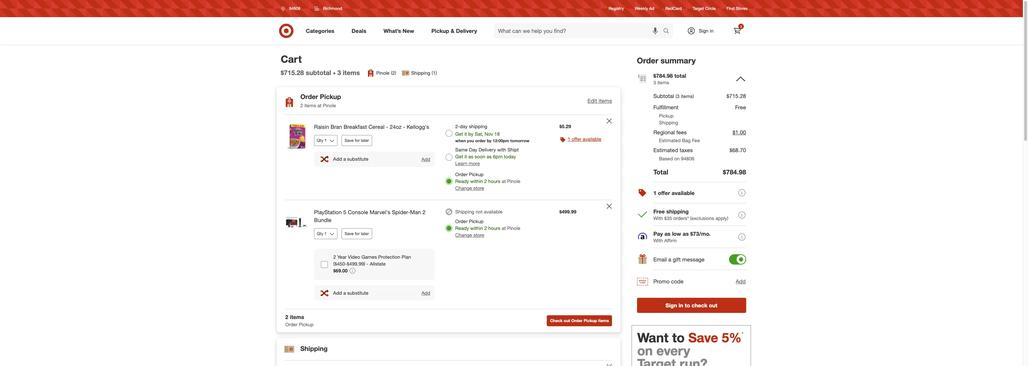 Task type: locate. For each thing, give the bounding box(es) containing it.
1 horizontal spatial $715.28
[[727, 93, 747, 100]]

($450-
[[334, 261, 347, 267]]

1 vertical spatial estimated
[[654, 147, 679, 154]]

1 vertical spatial $784.98
[[724, 168, 747, 176]]

shipping for shipping (1)
[[412, 70, 431, 76]]

delivery inside same day delivery with shipt get it as soon as 6pm today learn more
[[479, 147, 496, 153]]

sign in to check out
[[666, 303, 718, 310]]

save for later down the breakfast
[[345, 138, 369, 143]]

cart item ready to fulfill group
[[277, 115, 621, 200], [277, 201, 621, 310]]

1 offer available down total
[[654, 190, 695, 197]]

1 it from the top
[[465, 131, 467, 137]]

2 with from the top
[[654, 238, 664, 244]]

message
[[683, 257, 705, 263]]

change store button
[[456, 185, 485, 192], [456, 232, 485, 239]]

0 vertical spatial ready
[[456, 179, 469, 184]]

by up you
[[469, 131, 474, 137]]

deals
[[352, 27, 367, 34]]

a down $69.00
[[344, 291, 346, 296]]

shipping left (1)
[[412, 70, 431, 76]]

order pickup ready within 2 hours at pinole change store
[[456, 172, 521, 191], [456, 219, 521, 238]]

out right check
[[564, 319, 571, 324]]

$784.98
[[654, 72, 673, 79], [724, 168, 747, 176]]

0 vertical spatial delivery
[[456, 27, 477, 34]]

1 store pickup radio from the top
[[446, 178, 453, 185]]

0 vertical spatial get
[[456, 131, 463, 137]]

$715.28 for $715.28
[[727, 93, 747, 100]]

1 save for later from the top
[[345, 138, 369, 143]]

substitute
[[347, 156, 369, 162], [347, 291, 369, 296]]

2 year video games protection plan ($450-$499.99) - allstate
[[334, 254, 411, 267]]

0 vertical spatial 1
[[568, 136, 571, 142]]

free inside free shipping with $35 orders* (exclusions apply)
[[654, 209, 665, 216]]

1 vertical spatial 3
[[338, 69, 341, 77]]

for down the breakfast
[[355, 138, 360, 143]]

ready down shipping not available at the left bottom of page
[[456, 226, 469, 232]]

to left 'check'
[[685, 303, 691, 310]]

0 horizontal spatial by
[[469, 131, 474, 137]]

add a substitute down the breakfast
[[333, 156, 369, 162]]

2 vertical spatial 3
[[654, 80, 657, 85]]

sign down promo code
[[666, 303, 678, 310]]

0 horizontal spatial out
[[564, 319, 571, 324]]

want
[[638, 331, 669, 346]]

free for free
[[736, 104, 747, 111]]

a left 'gift'
[[669, 257, 672, 263]]

change store button down 'learn more' button
[[456, 185, 485, 192]]

1 horizontal spatial offer
[[659, 190, 671, 197]]

1 hours from the top
[[489, 179, 501, 184]]

0 horizontal spatial $784.98
[[654, 72, 673, 79]]

3 for 3
[[741, 24, 743, 29]]

2 it from the top
[[465, 154, 467, 160]]

search button
[[661, 23, 677, 40]]

in for sign in to check out
[[679, 303, 684, 310]]

1 horizontal spatial -
[[386, 124, 388, 131]]

hours down 6pm
[[489, 179, 501, 184]]

1 vertical spatial later
[[361, 231, 369, 237]]

to
[[685, 303, 691, 310], [673, 331, 685, 346]]

at up the raisin
[[318, 103, 322, 109]]

1 with from the top
[[654, 216, 664, 222]]

1 vertical spatial with
[[654, 238, 664, 244]]

1 vertical spatial within
[[471, 226, 483, 232]]

delivery for day
[[479, 147, 496, 153]]

1 get from the top
[[456, 131, 463, 137]]

apply)
[[716, 216, 729, 222]]

0 horizontal spatial in
[[679, 303, 684, 310]]

save for later button
[[342, 135, 372, 146], [342, 229, 372, 240]]

- down games
[[367, 261, 369, 267]]

0 vertical spatial with
[[654, 216, 664, 222]]

1 add a substitute from the top
[[333, 156, 369, 162]]

$784.98 down $68.70
[[724, 168, 747, 176]]

delivery right &
[[456, 27, 477, 34]]

1 order pickup ready within 2 hours at pinole change store from the top
[[456, 172, 521, 191]]

items
[[343, 69, 360, 77], [658, 80, 670, 85], [599, 97, 612, 104], [305, 103, 316, 109], [290, 314, 304, 321], [599, 319, 609, 324]]

None radio
[[446, 154, 453, 161]]

1 cart item ready to fulfill group from the top
[[277, 115, 621, 200]]

0 vertical spatial change store button
[[456, 185, 485, 192]]

save down the breakfast
[[345, 138, 354, 143]]

registry
[[609, 6, 624, 11]]

1 offer available down the $5.29
[[568, 136, 602, 142]]

1 store from the top
[[474, 185, 485, 191]]

change down shipping not available at the left bottom of page
[[456, 233, 472, 238]]

1 offer available inside button
[[654, 190, 695, 197]]

later for console
[[361, 231, 369, 237]]

stores
[[736, 6, 748, 11]]

shipping up orders*
[[667, 209, 689, 216]]

0 vertical spatial at
[[318, 103, 322, 109]]

1 vertical spatial save
[[345, 231, 354, 237]]

get inside same day delivery with shipt get it as soon as 6pm today learn more
[[456, 154, 463, 160]]

0 horizontal spatial 1 offer available button
[[568, 136, 602, 143]]

0 horizontal spatial 1 offer available
[[568, 136, 602, 142]]

in for sign in
[[710, 28, 714, 34]]

0 vertical spatial 1 offer available button
[[568, 136, 602, 143]]

sign for sign in to check out
[[666, 303, 678, 310]]

0 vertical spatial save
[[345, 138, 354, 143]]

$784.98 down order summary
[[654, 72, 673, 79]]

1 vertical spatial delivery
[[479, 147, 496, 153]]

1 vertical spatial free
[[654, 209, 665, 216]]

1 vertical spatial get
[[456, 154, 463, 160]]

on left every
[[638, 344, 653, 359]]

it inside same day delivery with shipt get it as soon as 6pm today learn more
[[465, 154, 467, 160]]

1 vertical spatial add button
[[736, 278, 747, 286]]

estimated down the regional fees at the top
[[659, 138, 681, 144]]

94806 left richmond dropdown button
[[289, 6, 301, 11]]

2 vertical spatial a
[[344, 291, 346, 296]]

within for 1st change store button from the bottom of the page
[[471, 226, 483, 232]]

0 vertical spatial hours
[[489, 179, 501, 184]]

0 vertical spatial a
[[344, 156, 346, 162]]

1 within from the top
[[471, 179, 483, 184]]

raisin bran breakfast cereal - 24oz - kellogg's link
[[314, 123, 435, 131]]

1 change store button from the top
[[456, 185, 485, 192]]

0 vertical spatial sign
[[699, 28, 709, 34]]

What can we help you find? suggestions appear below search field
[[494, 23, 665, 38]]

24oz
[[390, 124, 402, 131]]

free up $35 at the bottom right of the page
[[654, 209, 665, 216]]

1 vertical spatial store pickup radio
[[446, 225, 453, 232]]

shipping up sat,
[[469, 124, 488, 130]]

within down shipping not available at the left bottom of page
[[471, 226, 483, 232]]

allstate
[[370, 261, 386, 267]]

within down more
[[471, 179, 483, 184]]

out
[[710, 303, 718, 310], [564, 319, 571, 324]]

substitute down the breakfast
[[347, 156, 369, 162]]

within for first change store button from the top
[[471, 179, 483, 184]]

on down estimated taxes
[[675, 156, 680, 162]]

$784.98 inside $784.98 total 3 items
[[654, 72, 673, 79]]

2 change from the top
[[456, 233, 472, 238]]

it down day
[[465, 131, 467, 137]]

delivery up soon
[[479, 147, 496, 153]]

affirm image
[[638, 232, 649, 243], [638, 233, 648, 240]]

get up learn
[[456, 154, 463, 160]]

0 vertical spatial to
[[685, 303, 691, 310]]

change
[[456, 185, 472, 191], [456, 233, 472, 238]]

0 vertical spatial in
[[710, 28, 714, 34]]

later for breakfast
[[361, 138, 369, 143]]

shipping for shipping
[[301, 345, 328, 353]]

target circle link
[[693, 6, 716, 12]]

2 for from the top
[[355, 231, 360, 237]]

0 horizontal spatial 94806
[[289, 6, 301, 11]]

at inside order pickup 2 items at pinole
[[318, 103, 322, 109]]

in down circle
[[710, 28, 714, 34]]

0 vertical spatial 1 offer available
[[568, 136, 602, 142]]

shipping inside list
[[412, 70, 431, 76]]

- left 24oz on the left top
[[386, 124, 388, 131]]

&
[[451, 27, 455, 34]]

shipping left not
[[456, 209, 475, 215]]

1 offer available button up free shipping with $35 orders* (exclusions apply)
[[638, 183, 747, 205]]

playstation
[[314, 209, 342, 216]]

2 get from the top
[[456, 154, 463, 160]]

by
[[469, 131, 474, 137], [487, 138, 492, 144]]

save for later button for console
[[342, 229, 372, 240]]

with inside pay as low as $73/mo. with affirm
[[654, 238, 664, 244]]

shipping
[[469, 124, 488, 130], [667, 209, 689, 216]]

with
[[654, 216, 664, 222], [654, 238, 664, 244]]

0 horizontal spatial 3
[[338, 69, 341, 77]]

it up 'learn more' button
[[465, 154, 467, 160]]

0 vertical spatial add a substitute
[[333, 156, 369, 162]]

a down the breakfast
[[344, 156, 346, 162]]

1 horizontal spatial 94806
[[681, 156, 695, 162]]

1 horizontal spatial sign
[[699, 28, 709, 34]]

$69.00
[[334, 268, 348, 274]]

2 hours from the top
[[489, 226, 501, 232]]

0 horizontal spatial delivery
[[456, 27, 477, 34]]

2 save for later from the top
[[345, 231, 369, 237]]

at
[[318, 103, 322, 109], [502, 179, 506, 184], [502, 226, 506, 232]]

at down 6pm
[[502, 179, 506, 184]]

2 save for later button from the top
[[342, 229, 372, 240]]

save for later down console
[[345, 231, 369, 237]]

3 up subtotal
[[654, 80, 657, 85]]

0 vertical spatial order pickup ready within 2 hours at pinole change store
[[456, 172, 521, 191]]

94806 inside dropdown button
[[289, 6, 301, 11]]

1 vertical spatial substitute
[[347, 291, 369, 296]]

order inside 2 items order pickup
[[285, 322, 298, 328]]

0 vertical spatial 94806
[[289, 6, 301, 11]]

1 vertical spatial hours
[[489, 226, 501, 232]]

later down playstation 5 console marvel's spider-man 2 bundle
[[361, 231, 369, 237]]

0 vertical spatial by
[[469, 131, 474, 137]]

3 items
[[338, 69, 360, 77]]

0 vertical spatial cart item ready to fulfill group
[[277, 115, 621, 200]]

with
[[498, 147, 507, 153]]

0 horizontal spatial available
[[484, 209, 503, 215]]

later
[[361, 138, 369, 143], [361, 231, 369, 237]]

same
[[456, 147, 468, 153]]

estimated up based
[[654, 147, 679, 154]]

3 down stores
[[741, 24, 743, 29]]

add button
[[421, 156, 431, 163], [736, 278, 747, 286], [421, 290, 431, 297]]

1 horizontal spatial 3
[[654, 80, 657, 85]]

shipping down 2 items order pickup
[[301, 345, 328, 353]]

3 right subtotal
[[338, 69, 341, 77]]

2 horizontal spatial available
[[672, 190, 695, 197]]

2 order pickup ready within 2 hours at pinole change store from the top
[[456, 219, 521, 238]]

add a substitute down $69.00
[[333, 291, 369, 296]]

2 store pickup radio from the top
[[446, 225, 453, 232]]

0 vertical spatial it
[[465, 131, 467, 137]]

0 horizontal spatial sign
[[666, 303, 678, 310]]

1 horizontal spatial out
[[710, 303, 718, 310]]

pickup inside 'pickup shipping'
[[659, 113, 674, 119]]

code
[[672, 279, 684, 286]]

check
[[550, 319, 563, 324]]

what's new link
[[378, 23, 423, 38]]

as left 6pm
[[487, 154, 492, 160]]

1 vertical spatial a
[[669, 257, 672, 263]]

1 horizontal spatial by
[[487, 138, 492, 144]]

save down 5
[[345, 231, 354, 237]]

day
[[460, 124, 468, 130]]

store up shipping not available at the left bottom of page
[[474, 185, 485, 191]]

not
[[476, 209, 483, 215]]

$499.99
[[560, 209, 577, 215]]

1 horizontal spatial available
[[583, 136, 602, 142]]

2 vertical spatial available
[[484, 209, 503, 215]]

same day delivery with shipt get it as soon as 6pm today learn more
[[456, 147, 519, 167]]

ready down learn
[[456, 179, 469, 184]]

playstation 5 console marvel's spider-man 2 bundle link
[[314, 209, 435, 225]]

1 vertical spatial ready
[[456, 226, 469, 232]]

sign down target circle link at the right of the page
[[699, 28, 709, 34]]

sign
[[699, 28, 709, 34], [666, 303, 678, 310]]

sign for sign in
[[699, 28, 709, 34]]

1 down the $5.29
[[568, 136, 571, 142]]

fee
[[692, 138, 700, 144]]

2 vertical spatial add button
[[421, 290, 431, 297]]

1 vertical spatial add a substitute
[[333, 291, 369, 296]]

2 ready from the top
[[456, 226, 469, 232]]

0 vertical spatial save for later button
[[342, 135, 372, 146]]

pickup inside 2 items order pickup
[[299, 322, 314, 328]]

18
[[495, 131, 500, 137]]

save
[[345, 138, 354, 143], [345, 231, 354, 237], [689, 331, 719, 346]]

order inside order pickup 2 items at pinole
[[301, 93, 318, 101]]

out right 'check'
[[710, 303, 718, 310]]

2 change store button from the top
[[456, 232, 485, 239]]

2 within from the top
[[471, 226, 483, 232]]

None radio
[[446, 130, 453, 137], [446, 209, 453, 216], [446, 130, 453, 137], [446, 209, 453, 216]]

find stores link
[[727, 6, 748, 12]]

taxes
[[680, 147, 693, 154]]

2 later from the top
[[361, 231, 369, 237]]

with inside free shipping with $35 orders* (exclusions apply)
[[654, 216, 664, 222]]

94806 down the taxes
[[681, 156, 695, 162]]

1 vertical spatial save for later button
[[342, 229, 372, 240]]

save for later button down console
[[342, 229, 372, 240]]

in inside button
[[679, 303, 684, 310]]

save left '5%'
[[689, 331, 719, 346]]

0 vertical spatial change
[[456, 185, 472, 191]]

today
[[504, 154, 516, 160]]

free
[[736, 104, 747, 111], [654, 209, 665, 216]]

0 vertical spatial free
[[736, 104, 747, 111]]

shipping up the regional fees at the top
[[659, 120, 679, 126]]

1 down total
[[654, 190, 657, 197]]

in left 'check'
[[679, 303, 684, 310]]

ready
[[456, 179, 469, 184], [456, 226, 469, 232]]

summary
[[661, 56, 696, 65]]

1 vertical spatial 1
[[654, 190, 657, 197]]

by down nov
[[487, 138, 492, 144]]

as right the low
[[683, 231, 689, 238]]

1 offer available button down the $5.29
[[568, 136, 602, 143]]

cart item ready to fulfill group containing playstation 5 console marvel's spider-man 2 bundle
[[277, 201, 621, 310]]

5
[[343, 209, 347, 216]]

0 vertical spatial $784.98
[[654, 72, 673, 79]]

1 for from the top
[[355, 138, 360, 143]]

regional fees
[[654, 129, 687, 136]]

shipping not available
[[456, 209, 503, 215]]

0 vertical spatial substitute
[[347, 156, 369, 162]]

0 horizontal spatial on
[[638, 344, 653, 359]]

1 vertical spatial 1 offer available
[[654, 190, 695, 197]]

games
[[362, 254, 377, 260]]

1 vertical spatial for
[[355, 231, 360, 237]]

within
[[471, 179, 483, 184], [471, 226, 483, 232]]

0 horizontal spatial shipping
[[469, 124, 488, 130]]

order pickup ready within 2 hours at pinole change store down not
[[456, 219, 521, 238]]

hours
[[489, 179, 501, 184], [489, 226, 501, 232]]

for down console
[[355, 231, 360, 237]]

0 vertical spatial add button
[[421, 156, 431, 163]]

0 vertical spatial on
[[675, 156, 680, 162]]

store
[[474, 185, 485, 191], [474, 233, 485, 238]]

0 vertical spatial estimated
[[659, 138, 681, 144]]

0 vertical spatial store
[[474, 185, 485, 191]]

list
[[367, 69, 437, 77]]

1 vertical spatial $715.28
[[727, 93, 747, 100]]

change for 1st change store button from the bottom of the page
[[456, 233, 472, 238]]

change down learn
[[456, 185, 472, 191]]

1 vertical spatial 1 offer available button
[[638, 183, 747, 205]]

substitute down $69.00
[[347, 291, 369, 296]]

free shipping with $35 orders* (exclusions apply)
[[654, 209, 729, 222]]

1 vertical spatial order pickup ready within 2 hours at pinole change store
[[456, 219, 521, 238]]

store down shipping not available at the left bottom of page
[[474, 233, 485, 238]]

1 later from the top
[[361, 138, 369, 143]]

1 vertical spatial save for later
[[345, 231, 369, 237]]

save for later button down the breakfast
[[342, 135, 372, 146]]

affirm
[[665, 238, 678, 244]]

1 change from the top
[[456, 185, 472, 191]]

cart
[[281, 53, 302, 65]]

0 vertical spatial 3
[[741, 24, 743, 29]]

- right 24oz on the left top
[[403, 124, 405, 131]]

2 store from the top
[[474, 233, 485, 238]]

0 vertical spatial save for later
[[345, 138, 369, 143]]

0 vertical spatial available
[[583, 136, 602, 142]]

free up "$1.00" in the top right of the page
[[736, 104, 747, 111]]

available
[[583, 136, 602, 142], [672, 190, 695, 197], [484, 209, 503, 215]]

save for later for breakfast
[[345, 138, 369, 143]]

1 horizontal spatial shipping
[[667, 209, 689, 216]]

shipping inside free shipping with $35 orders* (exclusions apply)
[[667, 209, 689, 216]]

order pickup ready within 2 hours at pinole change store for 1st change store button from the bottom of the page
[[456, 219, 521, 238]]

with down pay
[[654, 238, 664, 244]]

shipping inside cart item ready to fulfill group
[[456, 209, 475, 215]]

1 horizontal spatial free
[[736, 104, 747, 111]]

playstation 5 console marvel&#39;s spider-man 2 bundle image
[[283, 209, 310, 236]]

check out order pickup items
[[550, 319, 609, 324]]

order pickup ready within 2 hours at pinole change store down more
[[456, 172, 521, 191]]

1 horizontal spatial 1 offer available
[[654, 190, 695, 197]]

later down 'raisin bran breakfast cereal - 24oz - kellogg's'
[[361, 138, 369, 143]]

edit
[[588, 97, 597, 104]]

Store pickup radio
[[446, 178, 453, 185], [446, 225, 453, 232]]

1 vertical spatial sign
[[666, 303, 678, 310]]

2 cart item ready to fulfill group from the top
[[277, 201, 621, 310]]

1 vertical spatial in
[[679, 303, 684, 310]]

change store button down shipping not available at the left bottom of page
[[456, 232, 485, 239]]

with left $35 at the bottom right of the page
[[654, 216, 664, 222]]

1 vertical spatial shipping
[[667, 209, 689, 216]]

at down shipping not available at the left bottom of page
[[502, 226, 506, 232]]

1 save for later button from the top
[[342, 135, 372, 146]]

to right "want"
[[673, 331, 685, 346]]

1 offer available inside cart item ready to fulfill group
[[568, 136, 602, 142]]

order
[[476, 138, 486, 144]]

sign inside button
[[666, 303, 678, 310]]

items inside $784.98 total 3 items
[[658, 80, 670, 85]]

1 ready from the top
[[456, 179, 469, 184]]

sign in link
[[682, 23, 725, 38]]

as down day
[[469, 154, 474, 160]]

2 inside 2 year video games protection plan ($450-$499.99) - allstate
[[334, 254, 336, 260]]

shipping inside 2-day shipping get it by sat, nov 18 when you order by 12:00pm tomorrow
[[469, 124, 488, 130]]

target circle
[[693, 6, 716, 11]]

1 offer available
[[568, 136, 602, 142], [654, 190, 695, 197]]

hours down shipping not available at the left bottom of page
[[489, 226, 501, 232]]

2 horizontal spatial 3
[[741, 24, 743, 29]]

registry link
[[609, 6, 624, 12]]

(3
[[676, 94, 680, 99]]

1 vertical spatial cart item ready to fulfill group
[[277, 201, 621, 310]]

0 vertical spatial store pickup radio
[[446, 178, 453, 185]]

get up when
[[456, 131, 463, 137]]

0 vertical spatial offer
[[572, 136, 582, 142]]

as up affirm
[[665, 231, 671, 238]]

subtotal (3 items)
[[654, 93, 695, 100]]



Task type: vqa. For each thing, say whether or not it's contained in the screenshot.
ADD TO CART button
no



Task type: describe. For each thing, give the bounding box(es) containing it.
raisin bran breakfast cereal - 24oz - kellogg's
[[314, 124, 429, 131]]

save for later button for breakfast
[[342, 135, 372, 146]]

2-day shipping get it by sat, nov 18 when you order by 12:00pm tomorrow
[[456, 124, 530, 144]]

at for first change store button from the top
[[502, 179, 506, 184]]

3 inside $784.98 total 3 items
[[654, 80, 657, 85]]

day
[[469, 147, 478, 153]]

playstation 5 console marvel's spider-man 2 bundle
[[314, 209, 426, 224]]

$1.00 button
[[733, 128, 747, 138]]

pinole inside order pickup 2 items at pinole
[[323, 103, 336, 109]]

marvel's
[[370, 209, 391, 216]]

raisin
[[314, 124, 329, 131]]

2 vertical spatial save
[[689, 331, 719, 346]]

low
[[673, 231, 682, 238]]

items)
[[681, 94, 695, 99]]

promo
[[654, 279, 670, 286]]

1 substitute from the top
[[347, 156, 369, 162]]

pickup shipping
[[659, 113, 679, 126]]

3 for 3 items
[[338, 69, 341, 77]]

6pm
[[493, 154, 503, 160]]

$715.28 for $715.28 subtotal
[[281, 69, 304, 77]]

pickup inside order pickup 2 items at pinole
[[320, 93, 341, 101]]

none radio inside cart item ready to fulfill group
[[446, 154, 453, 161]]

ready for 1st change store button from the bottom of the page
[[456, 226, 469, 232]]

estimated taxes
[[654, 147, 693, 154]]

3 link
[[730, 23, 745, 38]]

richmond
[[323, 6, 342, 11]]

delivery for &
[[456, 27, 477, 34]]

items inside order pickup 2 items at pinole
[[305, 103, 316, 109]]

2 horizontal spatial -
[[403, 124, 405, 131]]

pay as low as $73/mo. with affirm
[[654, 231, 711, 244]]

when
[[456, 138, 466, 144]]

edit items
[[588, 97, 612, 104]]

1 vertical spatial offer
[[659, 190, 671, 197]]

find
[[727, 6, 735, 11]]

richmond button
[[311, 2, 347, 15]]

change for first change store button from the top
[[456, 185, 472, 191]]

check
[[692, 303, 708, 310]]

you
[[467, 138, 474, 144]]

shipping for shipping not available
[[456, 209, 475, 215]]

year
[[338, 254, 347, 260]]

subtotal
[[654, 93, 675, 100]]

circle
[[706, 6, 716, 11]]

order pickup 2 items at pinole
[[301, 93, 341, 109]]

bran
[[331, 124, 342, 131]]

sat,
[[475, 131, 484, 137]]

$784.98 for $784.98
[[724, 168, 747, 176]]

edit items button
[[588, 97, 612, 105]]

1 vertical spatial by
[[487, 138, 492, 144]]

1 horizontal spatial 1
[[654, 190, 657, 197]]

save for console
[[345, 231, 354, 237]]

cereal
[[369, 124, 385, 131]]

every
[[657, 344, 691, 359]]

to inside button
[[685, 303, 691, 310]]

spider-
[[392, 209, 410, 216]]

ready for first change store button from the top
[[456, 179, 469, 184]]

store pickup radio for 1st change store button from the bottom of the page
[[446, 225, 453, 232]]

pickup & delivery link
[[426, 23, 486, 38]]

list containing pinole (2)
[[367, 69, 437, 77]]

target
[[693, 6, 704, 11]]

orders*
[[674, 216, 690, 222]]

tomorrow
[[511, 138, 530, 144]]

learn more button
[[456, 160, 480, 167]]

1 vertical spatial out
[[564, 319, 571, 324]]

save for breakfast
[[345, 138, 354, 143]]

based on 94806
[[659, 156, 695, 162]]

pinole (2)
[[377, 70, 396, 76]]

$499.99)
[[347, 261, 365, 267]]

video
[[348, 254, 360, 260]]

what's new
[[384, 27, 414, 34]]

pickup inside button
[[584, 319, 597, 324]]

cart item ready to fulfill group containing raisin bran breakfast cereal - 24oz - kellogg's
[[277, 115, 621, 200]]

protection
[[378, 254, 401, 260]]

order inside button
[[572, 319, 583, 324]]

get inside 2-day shipping get it by sat, nov 18 when you order by 12:00pm tomorrow
[[456, 131, 463, 137]]

pickup & delivery
[[432, 27, 477, 34]]

it inside 2-day shipping get it by sat, nov 18 when you order by 12:00pm tomorrow
[[465, 131, 467, 137]]

shipt
[[508, 147, 519, 153]]

2 items order pickup
[[285, 314, 314, 328]]

2 add a substitute from the top
[[333, 291, 369, 296]]

weekly ad link
[[635, 6, 655, 12]]

email
[[654, 257, 667, 263]]

$5.29
[[560, 124, 571, 130]]

1 inside cart item ready to fulfill group
[[568, 136, 571, 142]]

soon
[[475, 154, 486, 160]]

items inside check out order pickup items button
[[599, 319, 609, 324]]

2 inside playstation 5 console marvel's spider-man 2 bundle
[[423, 209, 426, 216]]

1 vertical spatial to
[[673, 331, 685, 346]]

2 inside order pickup 2 items at pinole
[[301, 103, 303, 109]]

sign in to check out button
[[638, 299, 747, 314]]

estimated bag fee
[[659, 138, 700, 144]]

2 substitute from the top
[[347, 291, 369, 296]]

$35
[[665, 216, 673, 222]]

$784.98 total 3 items
[[654, 72, 687, 85]]

pay
[[654, 231, 664, 238]]

based
[[659, 156, 673, 162]]

Service plan checkbox
[[321, 262, 328, 269]]

store pickup radio for first change store button from the top
[[446, 178, 453, 185]]

offer inside cart item ready to fulfill group
[[572, 136, 582, 142]]

(1)
[[432, 70, 437, 76]]

*
[[742, 332, 744, 337]]

more
[[469, 161, 480, 167]]

hours for 1st change store button from the bottom of the page
[[489, 226, 501, 232]]

total
[[675, 72, 687, 79]]

order summary
[[638, 56, 696, 65]]

console
[[348, 209, 368, 216]]

(2)
[[391, 70, 396, 76]]

categories link
[[300, 23, 343, 38]]

redcard link
[[666, 6, 682, 12]]

store for 1st change store button from the bottom of the page
[[474, 233, 485, 238]]

for for console
[[355, 231, 360, 237]]

man
[[410, 209, 421, 216]]

at for 1st change store button from the bottom of the page
[[502, 226, 506, 232]]

$784.98 for $784.98 total 3 items
[[654, 72, 673, 79]]

order pickup ready within 2 hours at pinole change store for first change store button from the top
[[456, 172, 521, 191]]

items inside 'edit items' dropdown button
[[599, 97, 612, 104]]

items inside 2 items order pickup
[[290, 314, 304, 321]]

on every
[[638, 344, 691, 359]]

hours for first change store button from the top
[[489, 179, 501, 184]]

$73/mo.
[[691, 231, 711, 238]]

$715.28 subtotal
[[281, 69, 331, 77]]

breakfast
[[344, 124, 367, 131]]

estimated for estimated taxes
[[654, 147, 679, 154]]

weekly
[[635, 6, 648, 11]]

nov
[[485, 131, 493, 137]]

save for later for console
[[345, 231, 369, 237]]

fulfillment
[[654, 104, 679, 111]]

2-
[[456, 124, 460, 130]]

$68.70
[[730, 147, 747, 154]]

what's
[[384, 27, 401, 34]]

bundle
[[314, 217, 332, 224]]

new
[[403, 27, 414, 34]]

raisin bran breakfast cereal - 24oz - kellogg's image
[[283, 123, 310, 151]]

subtotal
[[306, 69, 331, 77]]

for for breakfast
[[355, 138, 360, 143]]

1 vertical spatial 94806
[[681, 156, 695, 162]]

store for first change store button from the top
[[474, 185, 485, 191]]

- inside 2 year video games protection plan ($450-$499.99) - allstate
[[367, 261, 369, 267]]

estimated for estimated bag fee
[[659, 138, 681, 144]]

free for free shipping with $35 orders* (exclusions apply)
[[654, 209, 665, 216]]

2 inside 2 items order pickup
[[285, 314, 288, 321]]

gift
[[673, 257, 681, 263]]

1 horizontal spatial 1 offer available button
[[638, 183, 747, 205]]

learn
[[456, 161, 468, 167]]

ad
[[650, 6, 655, 11]]



